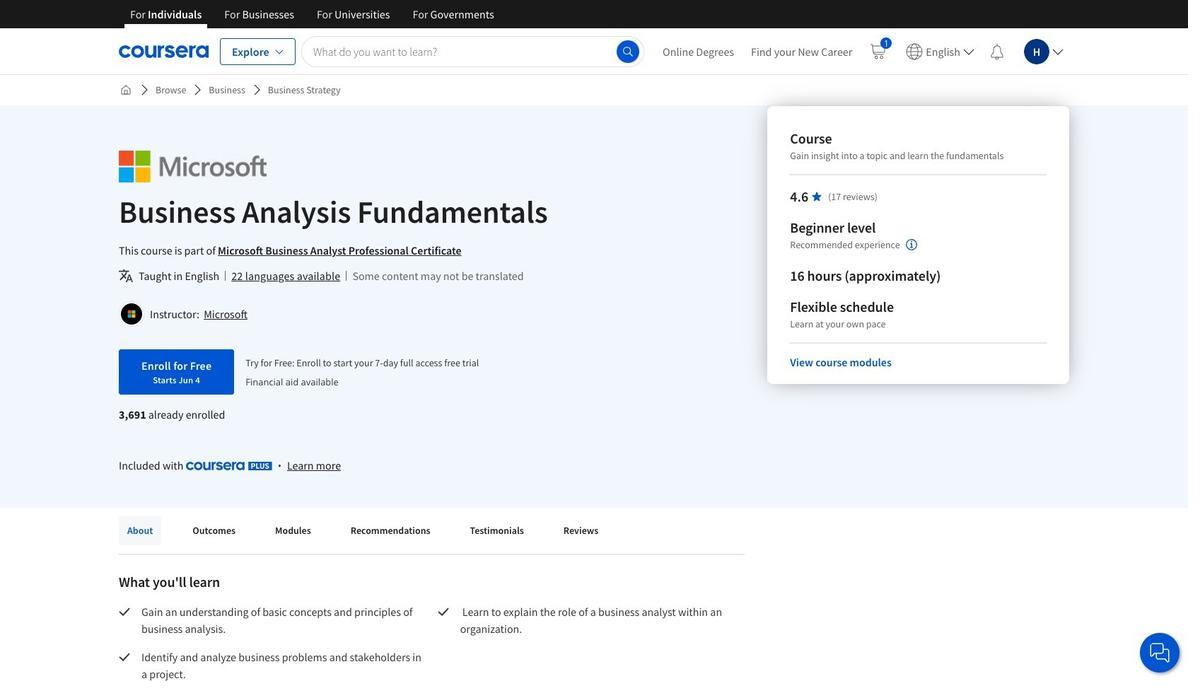 Task type: vqa. For each thing, say whether or not it's contained in the screenshot.
'Coursera Plus' Image
yes



Task type: describe. For each thing, give the bounding box(es) containing it.
banner navigation
[[119, 0, 506, 28]]

1 vertical spatial microsoft image
[[121, 304, 142, 325]]



Task type: locate. For each thing, give the bounding box(es) containing it.
None search field
[[301, 36, 645, 67]]

information about difficulty level pre-requisites. image
[[906, 239, 918, 251]]

coursera plus image
[[186, 462, 272, 471]]

shopping cart: 1 item element
[[870, 37, 893, 60]]

menu
[[655, 28, 1070, 74]]

0 vertical spatial microsoft image
[[119, 151, 267, 183]]

What do you want to learn? text field
[[301, 36, 645, 67]]

home image
[[120, 84, 132, 96]]

microsoft image
[[119, 151, 267, 183], [121, 304, 142, 325]]

coursera image
[[119, 40, 209, 63]]



